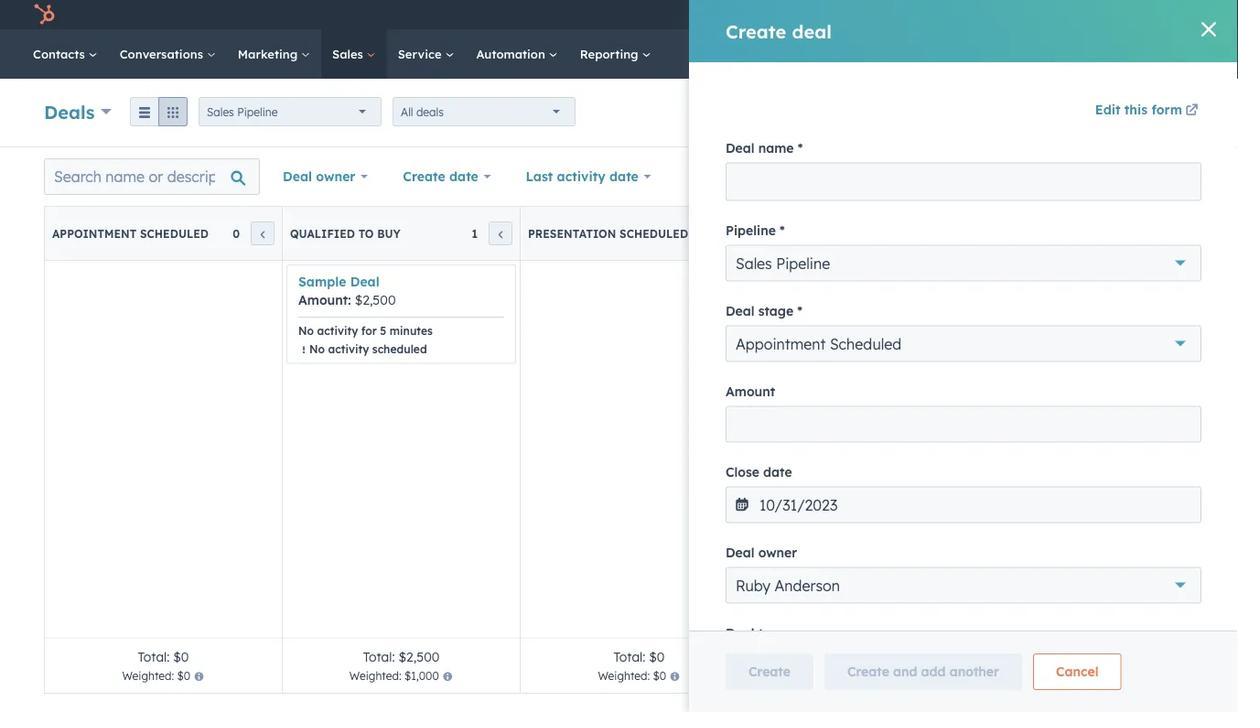 Task type: describe. For each thing, give the bounding box(es) containing it.
date inside popup button
[[450, 168, 479, 185]]

:
[[348, 292, 351, 308]]

sent
[[1070, 227, 1099, 240]]

scheduled for presentation scheduled
[[620, 227, 689, 240]]

deal inside the deal owner popup button
[[283, 168, 312, 185]]

$0 inside total: $0 weighted:
[[1126, 649, 1141, 665]]

marketplaces image
[[974, 8, 990, 25]]

total: inside total: $0 weighted:
[[1090, 649, 1122, 665]]

create deal
[[1120, 106, 1179, 119]]

sales pipeline button
[[199, 97, 382, 126]]

activity for for
[[317, 324, 358, 337]]

$1,000
[[405, 669, 439, 683]]

automation
[[477, 46, 549, 61]]

conversations link
[[109, 29, 227, 79]]

marketplaces button
[[963, 0, 1001, 29]]

calling icon image
[[935, 9, 951, 26]]

self made
[[1133, 7, 1189, 22]]

last activity date button
[[514, 158, 663, 195]]

weighted: for appointment
[[122, 669, 174, 683]]

owner
[[316, 168, 356, 185]]

last activity date
[[526, 168, 639, 185]]

contacts
[[33, 46, 89, 61]]

no for no activity scheduled
[[309, 342, 325, 356]]

1 0 from the left
[[233, 227, 240, 240]]

total: for appointment
[[138, 649, 170, 665]]

total: for qualified
[[363, 649, 395, 665]]

weighted: $1,000
[[350, 669, 439, 683]]

total: for presentation
[[614, 649, 646, 665]]

total: for decision
[[852, 649, 884, 665]]

date inside popup button
[[610, 168, 639, 185]]

activity for date
[[557, 168, 606, 185]]

decision
[[766, 227, 825, 240]]

no for no activity for 5 minutes
[[298, 324, 314, 337]]

decision maker bought-in
[[766, 227, 939, 240]]

total: $0 weighted:
[[1074, 649, 1141, 683]]

marketing
[[238, 46, 301, 61]]

hubspot link
[[22, 4, 69, 26]]

conversations
[[120, 46, 207, 61]]

search button
[[1188, 38, 1222, 70]]

reporting
[[580, 46, 642, 61]]

settings image
[[1044, 8, 1060, 25]]

deals
[[417, 105, 444, 119]]

total: $0 for appointment
[[138, 649, 189, 665]]

contract
[[1004, 227, 1066, 240]]

marketing link
[[227, 29, 321, 79]]

create date button
[[391, 158, 503, 195]]

1
[[472, 227, 478, 240]]

buy
[[377, 227, 401, 240]]

total: $2,500
[[363, 649, 440, 665]]

sales link
[[321, 29, 387, 79]]

weighted: $0 for presentation
[[598, 669, 667, 683]]

weighted: for presentation
[[598, 669, 650, 683]]

self made button
[[1102, 0, 1217, 29]]

weighted: inside total: $0 weighted:
[[1074, 669, 1126, 683]]

appointment
[[52, 227, 137, 240]]

minutes
[[390, 324, 433, 337]]

for
[[361, 324, 377, 337]]

all deals button
[[393, 97, 576, 126]]



Task type: vqa. For each thing, say whether or not it's contained in the screenshot.
the Notud
no



Task type: locate. For each thing, give the bounding box(es) containing it.
3 0 from the left
[[1185, 227, 1192, 240]]

scheduled
[[140, 227, 209, 240], [620, 227, 689, 240], [372, 342, 427, 356]]

activity
[[557, 168, 606, 185], [317, 324, 358, 337], [328, 342, 369, 356]]

3 total: $0 from the left
[[852, 649, 903, 665]]

deal
[[283, 168, 312, 185], [350, 274, 380, 290]]

all
[[401, 105, 413, 119]]

weighted: for qualified
[[350, 669, 402, 683]]

weighted:
[[122, 669, 174, 683], [350, 669, 402, 683], [598, 669, 650, 683], [836, 669, 888, 683], [1074, 669, 1126, 683]]

4 total: from the left
[[852, 649, 884, 665]]

0 horizontal spatial scheduled
[[140, 227, 209, 240]]

deal owner
[[283, 168, 356, 185]]

sales for sales
[[332, 46, 367, 61]]

date up presentation scheduled
[[610, 168, 639, 185]]

activity inside popup button
[[557, 168, 606, 185]]

4 weighted: from the left
[[836, 669, 888, 683]]

2 horizontal spatial scheduled
[[620, 227, 689, 240]]

create for create deal
[[1120, 106, 1154, 119]]

0 horizontal spatial 0
[[233, 227, 240, 240]]

group inside deals banner
[[130, 97, 188, 126]]

upgrade
[[860, 9, 912, 24]]

presentation
[[528, 227, 617, 240]]

0 horizontal spatial sales
[[207, 105, 234, 119]]

service
[[398, 46, 445, 61]]

maker
[[829, 227, 869, 240]]

1 vertical spatial $2,500
[[399, 649, 440, 665]]

date up 1
[[450, 168, 479, 185]]

contacts link
[[22, 29, 109, 79]]

deal
[[1157, 106, 1179, 119]]

no activity for 5 minutes
[[298, 324, 433, 337]]

notifications image
[[1078, 8, 1095, 25]]

sample deal amount : $2,500
[[298, 274, 396, 308]]

1 horizontal spatial create
[[1120, 106, 1154, 119]]

hubspot image
[[33, 4, 55, 26]]

create for create date
[[403, 168, 446, 185]]

1 horizontal spatial weighted: $0
[[598, 669, 667, 683]]

$2,500 up $1,000
[[399, 649, 440, 665]]

help button
[[1001, 0, 1033, 29]]

contract sent
[[1004, 227, 1099, 240]]

2 weighted: from the left
[[350, 669, 402, 683]]

calling icon button
[[927, 2, 958, 29]]

$2,500 inside 'sample deal amount : $2,500'
[[355, 292, 396, 308]]

sales for sales pipeline
[[207, 105, 234, 119]]

create inside popup button
[[403, 168, 446, 185]]

1 horizontal spatial date
[[610, 168, 639, 185]]

in
[[924, 227, 939, 240]]

0 horizontal spatial create
[[403, 168, 446, 185]]

2 weighted: $0 from the left
[[598, 669, 667, 683]]

Search HubSpot search field
[[982, 38, 1206, 70]]

3 weighted: from the left
[[598, 669, 650, 683]]

service link
[[387, 29, 466, 79]]

0 horizontal spatial $2,500
[[355, 292, 396, 308]]

1 date from the left
[[450, 168, 479, 185]]

sales inside popup button
[[207, 105, 234, 119]]

scheduled for appointment scheduled
[[140, 227, 209, 240]]

2 total: $0 from the left
[[614, 649, 665, 665]]

total: $0 for presentation
[[614, 649, 665, 665]]

self
[[1133, 7, 1154, 22]]

deal inside 'sample deal amount : $2,500'
[[350, 274, 380, 290]]

date
[[450, 168, 479, 185], [610, 168, 639, 185]]

search image
[[1197, 46, 1213, 62]]

notifications button
[[1071, 0, 1102, 29]]

1 vertical spatial deal
[[350, 274, 380, 290]]

create down the "all deals"
[[403, 168, 446, 185]]

1 horizontal spatial deal
[[350, 274, 380, 290]]

1 vertical spatial activity
[[317, 324, 358, 337]]

automation link
[[466, 29, 569, 79]]

settings link
[[1033, 0, 1071, 29]]

3 weighted: $0 from the left
[[836, 669, 905, 683]]

menu containing self made
[[829, 0, 1217, 36]]

sales left the pipeline
[[207, 105, 234, 119]]

amount
[[298, 292, 348, 308]]

$2,500 right ":"
[[355, 292, 396, 308]]

menu
[[829, 0, 1217, 36]]

1 horizontal spatial scheduled
[[372, 342, 427, 356]]

weighted: $0 for decision
[[836, 669, 905, 683]]

upgrade link
[[829, 0, 923, 29]]

activity right last at the left top of the page
[[557, 168, 606, 185]]

5
[[380, 324, 387, 337]]

2 horizontal spatial weighted: $0
[[836, 669, 905, 683]]

pipeline
[[237, 105, 278, 119]]

ruby anderson image
[[1113, 6, 1130, 23]]

weighted: $0
[[122, 669, 191, 683], [598, 669, 667, 683], [836, 669, 905, 683]]

0 vertical spatial $2,500
[[355, 292, 396, 308]]

1 vertical spatial sales
[[207, 105, 234, 119]]

1 horizontal spatial $2,500
[[399, 649, 440, 665]]

deals banner
[[44, 92, 1195, 128]]

1 horizontal spatial 0
[[947, 227, 954, 240]]

deal owner button
[[271, 158, 380, 195]]

no activity scheduled
[[309, 342, 427, 356]]

help image
[[1009, 8, 1025, 25]]

0 vertical spatial no
[[298, 324, 314, 337]]

0 horizontal spatial total: $0
[[138, 649, 189, 665]]

activity for scheduled
[[328, 342, 369, 356]]

1 horizontal spatial total: $0
[[614, 649, 665, 665]]

sales pipeline
[[207, 105, 278, 119]]

sample deal link
[[298, 274, 380, 290]]

no
[[298, 324, 314, 337], [309, 342, 325, 356]]

0 vertical spatial activity
[[557, 168, 606, 185]]

deal up ":"
[[350, 274, 380, 290]]

create date
[[403, 168, 479, 185]]

0
[[233, 227, 240, 240], [947, 227, 954, 240], [1185, 227, 1192, 240]]

create inside button
[[1120, 106, 1154, 119]]

presentation scheduled
[[528, 227, 689, 240]]

create
[[1120, 106, 1154, 119], [403, 168, 446, 185]]

1 total: $0 from the left
[[138, 649, 189, 665]]

0 vertical spatial sales
[[332, 46, 367, 61]]

Search name or description search field
[[44, 158, 260, 195]]

deals
[[44, 100, 95, 123]]

0 vertical spatial create
[[1120, 106, 1154, 119]]

create deal button
[[1104, 98, 1195, 127]]

qualified
[[290, 227, 355, 240]]

weighted: for decision
[[836, 669, 888, 683]]

0 horizontal spatial weighted: $0
[[122, 669, 191, 683]]

total: $0 for decision
[[852, 649, 903, 665]]

0 horizontal spatial deal
[[283, 168, 312, 185]]

0 horizontal spatial date
[[450, 168, 479, 185]]

5 weighted: from the left
[[1074, 669, 1126, 683]]

1 vertical spatial create
[[403, 168, 446, 185]]

sample
[[298, 274, 346, 290]]

reporting link
[[569, 29, 662, 79]]

total:
[[138, 649, 170, 665], [363, 649, 395, 665], [614, 649, 646, 665], [852, 649, 884, 665], [1090, 649, 1122, 665]]

1 weighted: from the left
[[122, 669, 174, 683]]

create left deal
[[1120, 106, 1154, 119]]

2 horizontal spatial total: $0
[[852, 649, 903, 665]]

2 total: from the left
[[363, 649, 395, 665]]

5 total: from the left
[[1090, 649, 1122, 665]]

2 0 from the left
[[947, 227, 954, 240]]

1 total: from the left
[[138, 649, 170, 665]]

2 vertical spatial activity
[[328, 342, 369, 356]]

group
[[130, 97, 188, 126]]

$0
[[173, 649, 189, 665], [650, 649, 665, 665], [888, 649, 903, 665], [1126, 649, 1141, 665], [177, 669, 191, 683], [653, 669, 667, 683], [891, 669, 905, 683]]

2 horizontal spatial 0
[[1185, 227, 1192, 240]]

3 total: from the left
[[614, 649, 646, 665]]

qualified to buy
[[290, 227, 401, 240]]

total: $0
[[138, 649, 189, 665], [614, 649, 665, 665], [852, 649, 903, 665]]

deals button
[[44, 98, 112, 125]]

1 horizontal spatial sales
[[332, 46, 367, 61]]

$2,500
[[355, 292, 396, 308], [399, 649, 440, 665]]

to
[[359, 227, 374, 240]]

made
[[1158, 7, 1189, 22]]

all deals
[[401, 105, 444, 119]]

activity left the for
[[317, 324, 358, 337]]

scheduled down minutes at left top
[[372, 342, 427, 356]]

sales
[[332, 46, 367, 61], [207, 105, 234, 119]]

weighted: $0 for appointment
[[122, 669, 191, 683]]

sales left service
[[332, 46, 367, 61]]

deal left owner
[[283, 168, 312, 185]]

activity down no activity for 5 minutes
[[328, 342, 369, 356]]

1 weighted: $0 from the left
[[122, 669, 191, 683]]

appointment scheduled
[[52, 227, 209, 240]]

bought-
[[872, 227, 924, 240]]

scheduled down search name or description search field
[[140, 227, 209, 240]]

last
[[526, 168, 553, 185]]

0 vertical spatial deal
[[283, 168, 312, 185]]

scheduled right presentation
[[620, 227, 689, 240]]

1 vertical spatial no
[[309, 342, 325, 356]]

2 date from the left
[[610, 168, 639, 185]]



